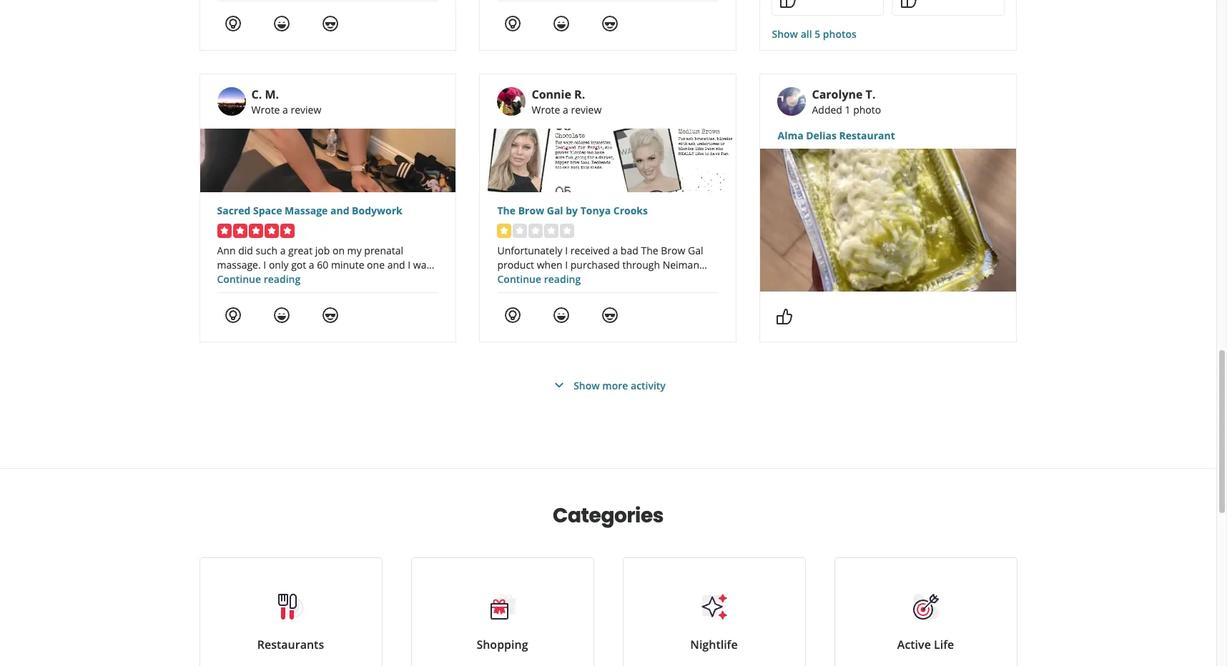 Task type: locate. For each thing, give the bounding box(es) containing it.
2 continue reading from the left
[[498, 273, 581, 286]]

continue reading button up 24 funny v2 image
[[498, 273, 581, 286]]

1 wrote from the left
[[251, 103, 280, 117]]

1 a from the left
[[283, 103, 288, 117]]

wrote down connie
[[532, 103, 560, 117]]

a
[[283, 103, 288, 117], [563, 103, 569, 117]]

24 useful v2 image for 24 cool v2 image on the top left of page
[[224, 15, 241, 32]]

5 star rating image
[[217, 224, 294, 238]]

show inside button
[[574, 379, 600, 392]]

continue reading button
[[217, 273, 301, 286], [498, 273, 581, 286]]

1 continue reading from the left
[[217, 273, 301, 286]]

continue reading button for c.
[[217, 273, 301, 286]]

1 reading from the left
[[264, 273, 301, 286]]

0 horizontal spatial reading
[[264, 273, 301, 286]]

0 horizontal spatial continue reading
[[217, 273, 301, 286]]

continue reading button down 5 star rating image
[[217, 273, 301, 286]]

by
[[566, 204, 578, 217]]

like feed item image
[[780, 0, 797, 8], [776, 308, 794, 325]]

space
[[253, 204, 282, 217]]

a down connie r. link
[[563, 103, 569, 117]]

added
[[812, 103, 843, 117]]

0 horizontal spatial review
[[291, 103, 321, 117]]

reading down 5 star rating image
[[264, 273, 301, 286]]

active life link
[[834, 558, 1018, 667]]

active life
[[898, 637, 954, 653]]

continue reading down 5 star rating image
[[217, 273, 301, 286]]

24 cool v2 image
[[602, 15, 619, 32], [322, 307, 339, 324], [602, 307, 619, 324]]

photos
[[823, 27, 857, 41]]

c. m. wrote a review
[[251, 87, 321, 117]]

wrote inside connie r. wrote a review
[[532, 103, 560, 117]]

0 horizontal spatial show
[[574, 379, 600, 392]]

0 horizontal spatial a
[[283, 103, 288, 117]]

wrote inside c. m. wrote a review
[[251, 103, 280, 117]]

2 wrote from the left
[[532, 103, 560, 117]]

1 horizontal spatial a
[[563, 103, 569, 117]]

24 useful v2 image
[[224, 15, 241, 32], [505, 15, 522, 32], [224, 307, 241, 324]]

0 horizontal spatial continue
[[217, 273, 261, 286]]

2 review from the left
[[571, 103, 602, 117]]

show right 24 chevron down v2 icon
[[574, 379, 600, 392]]

continue
[[217, 273, 261, 286], [498, 273, 542, 286]]

restaurants link
[[199, 558, 382, 667]]

1 continue reading button from the left
[[217, 273, 301, 286]]

24 cool v2 image
[[322, 15, 339, 32]]

show all 5 photos
[[772, 27, 857, 41]]

the brow gal by tonya crooks link
[[498, 204, 719, 218]]

and
[[330, 204, 349, 217]]

2 a from the left
[[563, 103, 569, 117]]

wrote
[[251, 103, 280, 117], [532, 103, 560, 117]]

continue down 5 star rating image
[[217, 273, 261, 286]]

24 useful v2 image
[[505, 307, 522, 324]]

a inside connie r. wrote a review
[[563, 103, 569, 117]]

1 horizontal spatial review
[[571, 103, 602, 117]]

a right 'photo of c. m.'
[[283, 103, 288, 117]]

nightlife link
[[623, 558, 806, 667]]

continue reading
[[217, 273, 301, 286], [498, 273, 581, 286]]

24 funny v2 image
[[273, 15, 290, 32], [553, 15, 570, 32], [273, 307, 290, 324]]

show inside dropdown button
[[772, 27, 798, 41]]

2 reading from the left
[[544, 273, 581, 286]]

1 continue from the left
[[217, 273, 261, 286]]

the brow gal by tonya crooks
[[498, 204, 648, 217]]

2 continue from the left
[[498, 273, 542, 286]]

wrote for c.
[[251, 103, 280, 117]]

2 continue reading button from the left
[[498, 273, 581, 286]]

review for m.
[[291, 103, 321, 117]]

1 vertical spatial show
[[574, 379, 600, 392]]

photo of carolyne t. image
[[778, 87, 807, 116]]

review inside connie r. wrote a review
[[571, 103, 602, 117]]

0 horizontal spatial continue reading button
[[217, 273, 301, 286]]

shopping
[[477, 637, 528, 653]]

1 horizontal spatial continue reading button
[[498, 273, 581, 286]]

review inside c. m. wrote a review
[[291, 103, 321, 117]]

24 chevron down v2 image
[[551, 377, 568, 394]]

0 horizontal spatial wrote
[[251, 103, 280, 117]]

1 horizontal spatial continue
[[498, 273, 542, 286]]

restaurant
[[839, 129, 895, 142]]

review for r.
[[571, 103, 602, 117]]

show
[[772, 27, 798, 41], [574, 379, 600, 392]]

1
[[845, 103, 851, 117]]

24 cool v2 image for connie r.
[[602, 307, 619, 324]]

wrote down c. m. "link"
[[251, 103, 280, 117]]

1 horizontal spatial continue reading
[[498, 273, 581, 286]]

continue reading up 24 funny v2 image
[[498, 273, 581, 286]]

24 funny v2 image for 24 cool v2 icon related to c. m.
[[273, 307, 290, 324]]

a for r.
[[563, 103, 569, 117]]

bodywork
[[352, 204, 403, 217]]

active
[[898, 637, 931, 653]]

review
[[291, 103, 321, 117], [571, 103, 602, 117]]

show left all
[[772, 27, 798, 41]]

1 review from the left
[[291, 103, 321, 117]]

reading up 24 funny v2 image
[[544, 273, 581, 286]]

carolyne t. added 1 photo
[[812, 87, 881, 117]]

explore recent activity section section
[[188, 0, 1029, 469]]

0 vertical spatial show
[[772, 27, 798, 41]]

a inside c. m. wrote a review
[[283, 103, 288, 117]]

24 cool v2 image for c. m.
[[322, 307, 339, 324]]

restaurants
[[257, 637, 324, 653]]

continue up 24 useful v2 icon
[[498, 273, 542, 286]]

1 horizontal spatial show
[[772, 27, 798, 41]]

5
[[815, 27, 821, 41]]

1 horizontal spatial wrote
[[532, 103, 560, 117]]

c.
[[251, 87, 262, 102]]

reading
[[264, 273, 301, 286], [544, 273, 581, 286]]

reading for r.
[[544, 273, 581, 286]]

nightlife
[[691, 637, 738, 653]]

1 horizontal spatial reading
[[544, 273, 581, 286]]



Task type: vqa. For each thing, say whether or not it's contained in the screenshot.
Active Life
yes



Task type: describe. For each thing, give the bounding box(es) containing it.
show for show all 5 photos
[[772, 27, 798, 41]]

photo of connie r. image
[[498, 87, 526, 116]]

delias
[[806, 129, 837, 142]]

24 useful v2 image for 24 cool v2 icon related to c. m.
[[224, 307, 241, 324]]

all
[[801, 27, 812, 41]]

show more activity button
[[551, 377, 666, 394]]

connie
[[532, 87, 572, 102]]

carolyne
[[812, 87, 863, 102]]

massage
[[285, 204, 328, 217]]

continue reading for connie
[[498, 273, 581, 286]]

connie r. link
[[532, 87, 585, 102]]

the
[[498, 204, 516, 217]]

24 funny v2 image for 24 cool v2 image on the top left of page
[[273, 15, 290, 32]]

continue for connie
[[498, 273, 542, 286]]

alma delias restaurant link
[[778, 129, 1000, 143]]

1 vertical spatial like feed item image
[[776, 308, 794, 325]]

alma delias restaurant
[[778, 129, 895, 142]]

r.
[[575, 87, 585, 102]]

wrote for connie
[[532, 103, 560, 117]]

tonya
[[581, 204, 611, 217]]

more
[[603, 379, 628, 392]]

sacred
[[217, 204, 251, 217]]

connie r. wrote a review
[[532, 87, 602, 117]]

sacred space massage and bodywork link
[[217, 204, 439, 218]]

show all 5 photos button
[[772, 27, 857, 41]]

photo
[[854, 103, 881, 117]]

m.
[[265, 87, 279, 102]]

continue reading for c.
[[217, 273, 301, 286]]

0 vertical spatial like feed item image
[[780, 0, 797, 8]]

continue reading button for connie
[[498, 273, 581, 286]]

activity
[[631, 379, 666, 392]]

show for show more activity
[[574, 379, 600, 392]]

show more activity
[[574, 379, 666, 392]]

crooks
[[614, 204, 648, 217]]

category navigation section navigation
[[185, 469, 1032, 667]]

shopping link
[[411, 558, 594, 667]]

1 star rating image
[[498, 224, 575, 238]]

a for m.
[[283, 103, 288, 117]]

sacred space massage and bodywork
[[217, 204, 403, 217]]

t.
[[866, 87, 876, 102]]

gal
[[547, 204, 563, 217]]

carolyne t. link
[[812, 87, 876, 102]]

c. m. link
[[251, 87, 279, 102]]

life
[[934, 637, 954, 653]]

reading for m.
[[264, 273, 301, 286]]

24 funny v2 image
[[553, 307, 570, 324]]

like feed item image
[[901, 0, 918, 8]]

alma
[[778, 129, 804, 142]]

brow
[[518, 204, 544, 217]]

photo of c. m. image
[[217, 87, 246, 116]]

categories
[[553, 502, 664, 530]]

continue for c.
[[217, 273, 261, 286]]



